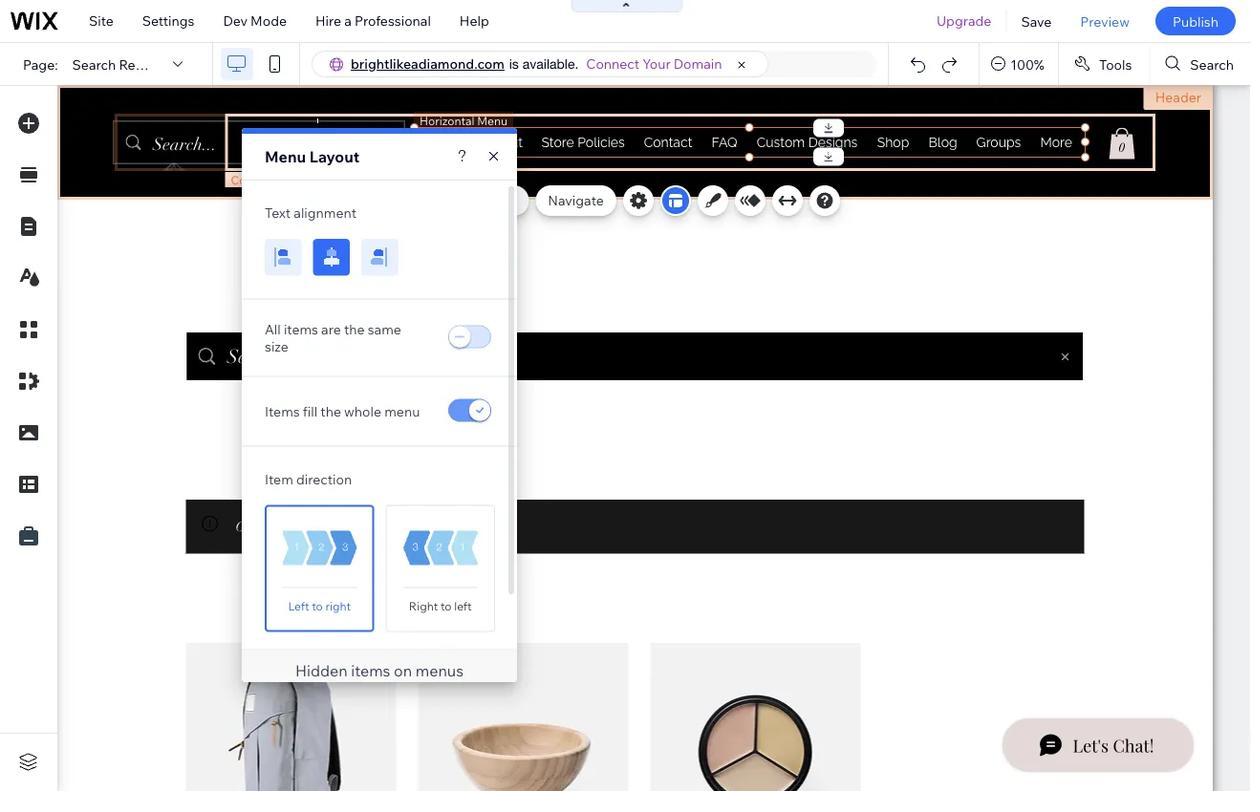 Task type: locate. For each thing, give the bounding box(es) containing it.
2 switch from the top
[[446, 398, 494, 425]]

to
[[312, 599, 323, 614], [441, 599, 452, 614]]

0 horizontal spatial to
[[312, 599, 323, 614]]

switch
[[446, 325, 494, 351], [446, 398, 494, 425]]

1 vertical spatial menu
[[481, 192, 517, 209]]

1 switch from the top
[[446, 325, 494, 351]]

menu
[[265, 147, 306, 166], [481, 192, 517, 209]]

the
[[344, 321, 365, 338], [321, 403, 341, 420]]

0 horizontal spatial the
[[321, 403, 341, 420]]

the right the fill
[[321, 403, 341, 420]]

switch right same
[[446, 325, 494, 351]]

menu right manage
[[481, 192, 517, 209]]

1 vertical spatial switch
[[446, 398, 494, 425]]

search down "site"
[[72, 56, 116, 72]]

dev mode
[[223, 12, 287, 29]]

1 horizontal spatial items
[[351, 661, 391, 680]]

items right all
[[284, 321, 318, 338]]

1 horizontal spatial search
[[1191, 56, 1234, 72]]

search
[[72, 56, 116, 72], [1191, 56, 1234, 72]]

2 search from the left
[[1191, 56, 1234, 72]]

search inside button
[[1191, 56, 1234, 72]]

column
[[231, 173, 273, 187]]

hire
[[316, 12, 341, 29]]

size
[[265, 338, 288, 355]]

same
[[368, 321, 401, 338]]

text alignment
[[265, 205, 357, 221]]

search down publish button
[[1191, 56, 1234, 72]]

available.
[[523, 56, 579, 72]]

0 vertical spatial items
[[284, 321, 318, 338]]

alignment
[[294, 205, 357, 221]]

to right left on the bottom left
[[312, 599, 323, 614]]

0 horizontal spatial items
[[284, 321, 318, 338]]

header
[[1155, 89, 1202, 106]]

preview button
[[1066, 0, 1144, 42]]

all items are the same size
[[265, 321, 401, 355]]

to for left
[[312, 599, 323, 614]]

all
[[265, 321, 281, 338]]

connect
[[586, 55, 640, 72]]

items left on
[[351, 661, 391, 680]]

0 horizontal spatial search
[[72, 56, 116, 72]]

to for right
[[441, 599, 452, 614]]

layout
[[309, 147, 360, 166]]

brightlikeadiamond.com
[[351, 55, 505, 72]]

1 horizontal spatial the
[[344, 321, 365, 338]]

menus
[[416, 661, 464, 680]]

settings
[[142, 12, 194, 29]]

dev
[[223, 12, 248, 29]]

right
[[409, 599, 438, 614]]

2 to from the left
[[441, 599, 452, 614]]

items
[[284, 321, 318, 338], [351, 661, 391, 680]]

1 search from the left
[[72, 56, 116, 72]]

1 vertical spatial the
[[321, 403, 341, 420]]

switch for menu
[[446, 398, 494, 425]]

hire a professional
[[316, 12, 431, 29]]

0 vertical spatial the
[[344, 321, 365, 338]]

0 vertical spatial switch
[[446, 325, 494, 351]]

switch up tooltip icon
[[446, 398, 494, 425]]

left to right
[[288, 599, 351, 614]]

items inside all items are the same size
[[284, 321, 318, 338]]

items for hidden
[[351, 661, 391, 680]]

direction
[[296, 471, 352, 488]]

left
[[454, 599, 472, 614]]

help
[[460, 12, 489, 29]]

0 vertical spatial menu
[[265, 147, 306, 166]]

1 vertical spatial items
[[351, 661, 391, 680]]

tools button
[[1059, 43, 1149, 85]]

search button
[[1150, 43, 1251, 85]]

upgrade
[[937, 12, 992, 29]]

menu up 2
[[265, 147, 306, 166]]

hidden
[[295, 661, 348, 680]]

to left left
[[441, 599, 452, 614]]

item direction
[[265, 471, 352, 488]]

right to left
[[409, 599, 472, 614]]

mode
[[251, 12, 287, 29]]

1 to from the left
[[312, 599, 323, 614]]

menu
[[384, 403, 420, 420]]

the right are
[[344, 321, 365, 338]]

1 horizontal spatial to
[[441, 599, 452, 614]]



Task type: vqa. For each thing, say whether or not it's contained in the screenshot.
topmost items
yes



Task type: describe. For each thing, give the bounding box(es) containing it.
text
[[265, 205, 291, 221]]

domain
[[674, 55, 722, 72]]

item
[[265, 471, 293, 488]]

results
[[119, 56, 165, 72]]

publish button
[[1156, 7, 1236, 35]]

whole
[[344, 403, 381, 420]]

manage
[[427, 192, 478, 209]]

preview
[[1081, 13, 1130, 29]]

menu layout
[[265, 147, 360, 166]]

is
[[509, 56, 519, 72]]

100% button
[[980, 43, 1058, 85]]

site
[[89, 12, 114, 29]]

100%
[[1011, 56, 1045, 72]]

items
[[265, 403, 300, 420]]

right
[[325, 599, 351, 614]]

on
[[394, 661, 412, 680]]

professional
[[355, 12, 431, 29]]

items fill the whole menu
[[265, 403, 420, 420]]

tooltip image
[[489, 458, 506, 476]]

your
[[643, 55, 671, 72]]

publish
[[1173, 13, 1219, 29]]

are
[[321, 321, 341, 338]]

a
[[344, 12, 352, 29]]

search results
[[72, 56, 165, 72]]

search for search
[[1191, 56, 1234, 72]]

column 2
[[231, 173, 282, 187]]

navigate
[[548, 192, 604, 209]]

tools
[[1099, 56, 1132, 72]]

save
[[1021, 13, 1052, 29]]

switch for same
[[446, 325, 494, 351]]

search for search results
[[72, 56, 116, 72]]

0 horizontal spatial menu
[[265, 147, 306, 166]]

items for all
[[284, 321, 318, 338]]

hidden items on menus
[[295, 661, 464, 680]]

1 horizontal spatial menu
[[481, 192, 517, 209]]

manage menu
[[427, 192, 517, 209]]

save button
[[1007, 0, 1066, 42]]

fill
[[303, 403, 318, 420]]

left
[[288, 599, 309, 614]]

2
[[275, 173, 282, 187]]

is available. connect your domain
[[509, 55, 722, 72]]

the inside all items are the same size
[[344, 321, 365, 338]]



